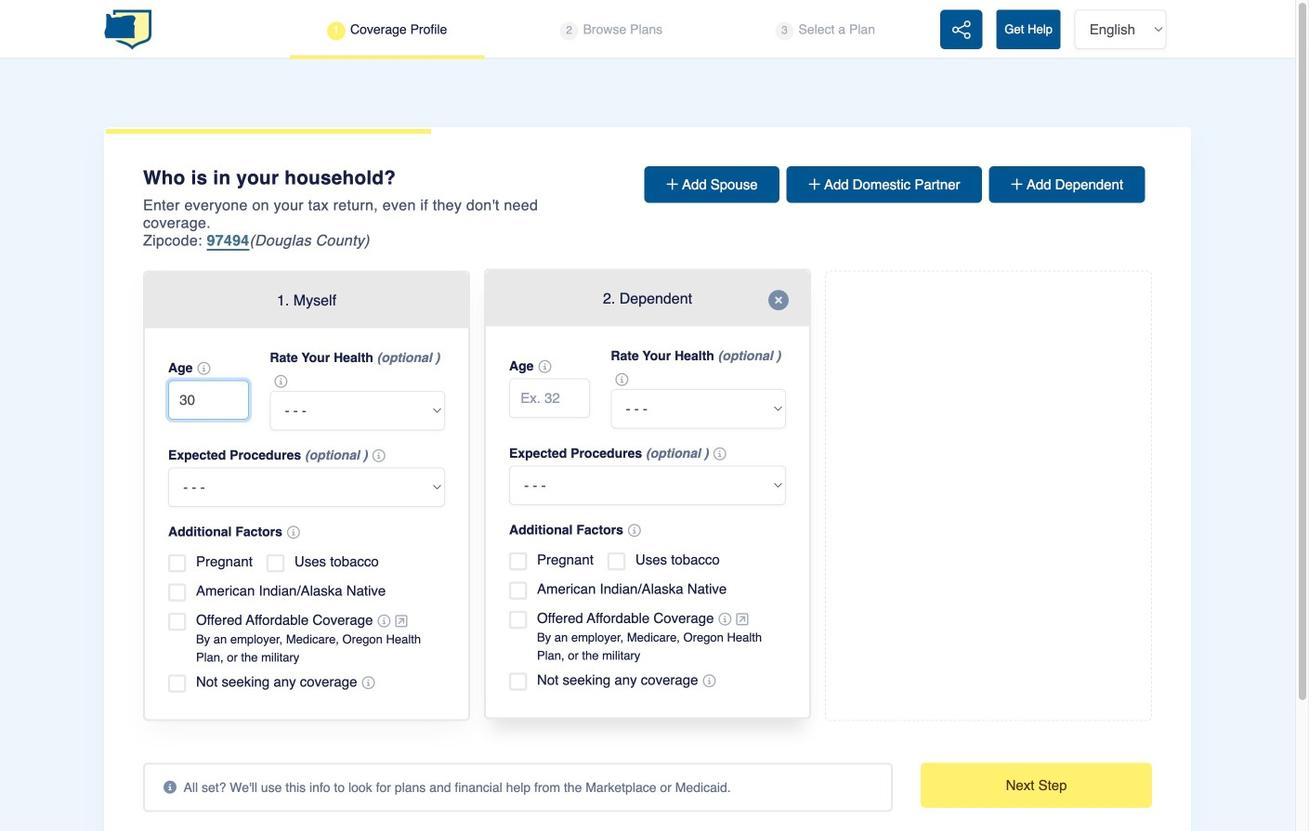 Task type: describe. For each thing, give the bounding box(es) containing it.
2 plus image from the left
[[1011, 178, 1027, 191]]

external link square image for rightmost the ex. 32 text box
[[737, 613, 749, 627]]

times circle image
[[769, 290, 789, 311]]

0 horizontal spatial ex. 32 text field
[[168, 381, 249, 420]]

1 horizontal spatial ex. 32 text field
[[509, 379, 590, 418]]



Task type: locate. For each thing, give the bounding box(es) containing it.
info circle image
[[616, 374, 629, 387], [274, 375, 288, 388], [714, 448, 727, 461], [628, 525, 641, 538], [287, 526, 300, 539], [378, 615, 391, 628], [164, 782, 184, 795]]

1 horizontal spatial external link square image
[[737, 613, 749, 627]]

plus image
[[809, 178, 824, 191]]

state logo image
[[104, 9, 152, 50]]

0 horizontal spatial external link square image
[[395, 615, 408, 629]]

plus image
[[667, 178, 682, 191], [1011, 178, 1027, 191]]

1 horizontal spatial plus image
[[1011, 178, 1027, 191]]

external link square image for the leftmost the ex. 32 text box
[[395, 615, 408, 629]]

1 plus image from the left
[[667, 178, 682, 191]]

share image
[[953, 20, 971, 41]]

external link square image
[[737, 613, 749, 627], [395, 615, 408, 629]]

0 horizontal spatial plus image
[[667, 178, 682, 191]]

Ex. 32 text field
[[509, 379, 590, 418], [168, 381, 249, 420]]

info circle image
[[539, 361, 552, 374], [197, 363, 210, 376], [372, 450, 385, 463], [719, 613, 732, 626], [362, 677, 375, 690]]



